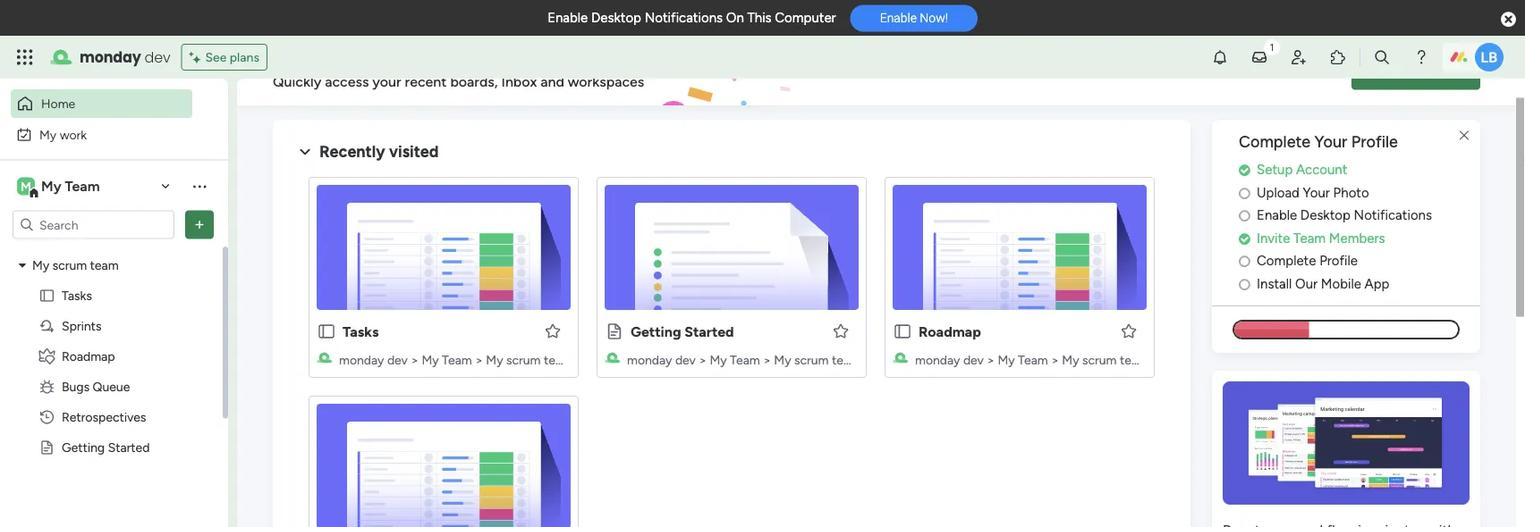 Task type: locate. For each thing, give the bounding box(es) containing it.
complete
[[1239, 132, 1311, 152], [1257, 253, 1317, 269]]

profile up the mobile
[[1320, 253, 1358, 269]]

recently visited
[[319, 142, 439, 162]]

my team
[[41, 178, 100, 195]]

complete up setup
[[1239, 132, 1311, 152]]

circle o image down check circle icon
[[1239, 255, 1251, 268]]

monday dev > my team > my scrum team for getting started
[[627, 353, 861, 368]]

monday dev
[[80, 47, 170, 67]]

access
[[325, 73, 369, 90]]

1 vertical spatial started
[[108, 441, 150, 456]]

option
[[0, 250, 228, 253]]

desktop up invite team members
[[1301, 207, 1351, 224]]

started inside the quick search results list box
[[685, 323, 734, 341]]

circle o image inside complete profile link
[[1239, 255, 1251, 268]]

1 monday dev > my team > my scrum team from the left
[[339, 353, 573, 368]]

2 circle o image from the top
[[1239, 255, 1251, 268]]

1 horizontal spatial roadmap
[[919, 323, 981, 341]]

0 vertical spatial getting
[[631, 323, 681, 341]]

enable for enable desktop notifications
[[1257, 207, 1298, 224]]

enable for enable now!
[[880, 11, 917, 25]]

options image
[[191, 216, 209, 234]]

getting started inside the quick search results list box
[[631, 323, 734, 341]]

invite members image
[[1290, 48, 1308, 66]]

3 monday dev > my team > my scrum team from the left
[[915, 353, 1149, 368]]

photo
[[1334, 185, 1370, 201]]

3 circle o image from the top
[[1239, 278, 1251, 291]]

enable inside button
[[880, 11, 917, 25]]

1 vertical spatial getting started
[[62, 441, 150, 456]]

0 vertical spatial complete
[[1239, 132, 1311, 152]]

1 vertical spatial public board image
[[605, 322, 625, 342]]

tasks
[[62, 289, 92, 304], [343, 323, 379, 341]]

circle o image
[[1239, 209, 1251, 223], [1239, 255, 1251, 268], [1239, 278, 1251, 291]]

1 vertical spatial profile
[[1320, 253, 1358, 269]]

team
[[90, 258, 119, 273], [544, 353, 573, 368], [832, 353, 861, 368], [1120, 353, 1149, 368]]

0 horizontal spatial notifications
[[645, 10, 723, 26]]

enable now!
[[880, 11, 948, 25]]

2 horizontal spatial monday dev > my team > my scrum team
[[915, 353, 1149, 368]]

circle o image for install
[[1239, 278, 1251, 291]]

upload your photo
[[1257, 185, 1370, 201]]

enable
[[548, 10, 588, 26], [880, 11, 917, 25], [1257, 207, 1298, 224]]

monday
[[80, 47, 141, 67], [339, 353, 384, 368], [627, 353, 672, 368], [915, 353, 961, 368]]

1 add to favorites image from the left
[[544, 323, 562, 341]]

notifications
[[645, 10, 723, 26], [1354, 207, 1433, 224]]

2 public board image from the left
[[893, 322, 913, 342]]

account
[[1297, 162, 1348, 178]]

team for roadmap
[[1120, 353, 1149, 368]]

desktop for enable desktop notifications on this computer
[[592, 10, 642, 26]]

roadmap inside the quick search results list box
[[919, 323, 981, 341]]

1 vertical spatial desktop
[[1301, 207, 1351, 224]]

public board image for roadmap
[[893, 322, 913, 342]]

notifications down upload your photo link
[[1354, 207, 1433, 224]]

scrum inside list box
[[52, 258, 87, 273]]

1 vertical spatial tasks
[[343, 323, 379, 341]]

0 vertical spatial started
[[685, 323, 734, 341]]

check circle image
[[1239, 232, 1251, 245]]

public board image
[[38, 288, 55, 305], [605, 322, 625, 342], [38, 440, 55, 457]]

1 circle o image from the top
[[1239, 209, 1251, 223]]

3 > from the left
[[699, 353, 707, 368]]

sprints
[[62, 319, 102, 334]]

tasks inside list box
[[62, 289, 92, 304]]

tasks for public board icon related to tasks
[[343, 323, 379, 341]]

team
[[65, 178, 100, 195], [1294, 230, 1326, 246], [442, 353, 472, 368], [730, 353, 760, 368], [1018, 353, 1049, 368]]

desktop
[[592, 10, 642, 26], [1301, 207, 1351, 224]]

2 horizontal spatial enable
[[1257, 207, 1298, 224]]

recently
[[319, 142, 385, 162]]

your up the account
[[1315, 132, 1348, 152]]

team for roadmap
[[1018, 353, 1049, 368]]

2 vertical spatial circle o image
[[1239, 278, 1251, 291]]

team for getting started
[[730, 353, 760, 368]]

roadmap
[[919, 323, 981, 341], [62, 349, 115, 365]]

1 horizontal spatial enable
[[880, 11, 917, 25]]

boards,
[[450, 73, 498, 90]]

1 horizontal spatial notifications
[[1354, 207, 1433, 224]]

add to favorites image for tasks
[[544, 323, 562, 341]]

setup account
[[1257, 162, 1348, 178]]

workspaces
[[568, 73, 645, 90]]

select product image
[[16, 48, 34, 66]]

workspace image
[[17, 177, 35, 196]]

enable down upload
[[1257, 207, 1298, 224]]

started
[[685, 323, 734, 341], [108, 441, 150, 456]]

invite
[[1257, 230, 1291, 246]]

add to favorites image
[[544, 323, 562, 341], [1120, 323, 1138, 341]]

install our mobile app link
[[1239, 274, 1481, 294]]

1 horizontal spatial desktop
[[1301, 207, 1351, 224]]

monday for getting started
[[627, 353, 672, 368]]

0 horizontal spatial enable
[[548, 10, 588, 26]]

on
[[726, 10, 744, 26]]

enable desktop notifications
[[1257, 207, 1433, 224]]

getting for bottommost public board image
[[62, 441, 105, 456]]

1 vertical spatial circle o image
[[1239, 255, 1251, 268]]

work
[[60, 127, 87, 142]]

scrum
[[52, 258, 87, 273], [506, 353, 541, 368], [795, 353, 829, 368], [1083, 353, 1117, 368]]

2 add to favorites image from the left
[[1120, 323, 1138, 341]]

complete profile link
[[1239, 251, 1481, 271]]

see
[[205, 50, 227, 65]]

0 horizontal spatial getting
[[62, 441, 105, 456]]

invite team members
[[1257, 230, 1386, 246]]

members
[[1330, 230, 1386, 246]]

dev
[[145, 47, 170, 67], [387, 353, 408, 368], [676, 353, 696, 368], [964, 353, 984, 368]]

1 horizontal spatial started
[[685, 323, 734, 341]]

1 vertical spatial your
[[1303, 185, 1331, 201]]

2 monday dev > my team > my scrum team from the left
[[627, 353, 861, 368]]

monday for tasks
[[339, 353, 384, 368]]

quickly
[[273, 73, 322, 90]]

this
[[748, 10, 772, 26]]

app
[[1365, 276, 1390, 292]]

circle o image inside enable desktop notifications link
[[1239, 209, 1251, 223]]

notifications for enable desktop notifications on this computer
[[645, 10, 723, 26]]

1 horizontal spatial add to favorites image
[[1120, 323, 1138, 341]]

0 vertical spatial public board image
[[38, 288, 55, 305]]

1 vertical spatial getting
[[62, 441, 105, 456]]

0 vertical spatial circle o image
[[1239, 209, 1251, 223]]

complete up install
[[1257, 253, 1317, 269]]

enable for enable desktop notifications on this computer
[[548, 10, 588, 26]]

my
[[39, 127, 57, 142], [41, 178, 61, 195], [32, 258, 49, 273], [422, 353, 439, 368], [486, 353, 503, 368], [710, 353, 727, 368], [774, 353, 792, 368], [998, 353, 1015, 368], [1063, 353, 1080, 368]]

1 vertical spatial notifications
[[1354, 207, 1433, 224]]

scrum for roadmap
[[1083, 353, 1117, 368]]

my work button
[[11, 120, 192, 149]]

getting started
[[631, 323, 734, 341], [62, 441, 150, 456]]

recent
[[405, 73, 447, 90]]

0 vertical spatial getting started
[[631, 323, 734, 341]]

0 vertical spatial notifications
[[645, 10, 723, 26]]

0 horizontal spatial desktop
[[592, 10, 642, 26]]

circle o image down circle o image
[[1239, 209, 1251, 223]]

apps image
[[1330, 48, 1348, 66]]

0 vertical spatial roadmap
[[919, 323, 981, 341]]

install our mobile app
[[1257, 276, 1390, 292]]

desktop up workspaces
[[592, 10, 642, 26]]

team for tasks
[[544, 353, 573, 368]]

profile
[[1352, 132, 1399, 152], [1320, 253, 1358, 269]]

list box
[[0, 247, 228, 528]]

getting started for middle public board image
[[631, 323, 734, 341]]

0 horizontal spatial public board image
[[317, 322, 336, 342]]

upload
[[1257, 185, 1300, 201]]

luigi bowers image
[[1476, 43, 1504, 72]]

profile up setup account link
[[1352, 132, 1399, 152]]

home
[[41, 96, 75, 111]]

0 horizontal spatial getting started
[[62, 441, 150, 456]]

dev for getting started
[[676, 353, 696, 368]]

1 public board image from the left
[[317, 322, 336, 342]]

enable desktop notifications on this computer
[[548, 10, 836, 26]]

enable up and
[[548, 10, 588, 26]]

1 > from the left
[[411, 353, 419, 368]]

circle o image for complete
[[1239, 255, 1251, 268]]

v2 bolt switch image
[[1367, 62, 1377, 82]]

enable left now!
[[880, 11, 917, 25]]

notifications left on
[[645, 10, 723, 26]]

0 horizontal spatial monday dev > my team > my scrum team
[[339, 353, 573, 368]]

1 image
[[1264, 37, 1281, 57]]

my inside list box
[[32, 258, 49, 273]]

1 horizontal spatial getting started
[[631, 323, 734, 341]]

your down the account
[[1303, 185, 1331, 201]]

1 vertical spatial roadmap
[[62, 349, 115, 365]]

dev for roadmap
[[964, 353, 984, 368]]

0 vertical spatial your
[[1315, 132, 1348, 152]]

0 vertical spatial desktop
[[592, 10, 642, 26]]

quickly access your recent boards, inbox and workspaces
[[273, 73, 645, 90]]

1 vertical spatial complete
[[1257, 253, 1317, 269]]

bugs queue
[[62, 380, 130, 395]]

>
[[411, 353, 419, 368], [475, 353, 483, 368], [699, 353, 707, 368], [763, 353, 771, 368], [987, 353, 995, 368], [1052, 353, 1059, 368]]

0 horizontal spatial started
[[108, 441, 150, 456]]

0 vertical spatial tasks
[[62, 289, 92, 304]]

started inside list box
[[108, 441, 150, 456]]

monday dev > my team > my scrum team for roadmap
[[915, 353, 1149, 368]]

1 horizontal spatial getting
[[631, 323, 681, 341]]

getting inside the quick search results list box
[[631, 323, 681, 341]]

check circle image
[[1239, 164, 1251, 177]]

templates image image
[[1229, 382, 1465, 505]]

0 horizontal spatial roadmap
[[62, 349, 115, 365]]

computer
[[775, 10, 836, 26]]

team for tasks
[[442, 353, 472, 368]]

getting inside list box
[[62, 441, 105, 456]]

1 horizontal spatial monday dev > my team > my scrum team
[[627, 353, 861, 368]]

setup account link
[[1239, 160, 1481, 180]]

circle o image inside install our mobile app link
[[1239, 278, 1251, 291]]

desktop for enable desktop notifications
[[1301, 207, 1351, 224]]

started for bottommost public board image
[[108, 441, 150, 456]]

notifications for enable desktop notifications
[[1354, 207, 1433, 224]]

monday dev > my team > my scrum team
[[339, 353, 573, 368], [627, 353, 861, 368], [915, 353, 1149, 368]]

1 horizontal spatial public board image
[[893, 322, 913, 342]]

started for middle public board image
[[685, 323, 734, 341]]

your
[[1315, 132, 1348, 152], [1303, 185, 1331, 201]]

public board image for tasks
[[317, 322, 336, 342]]

complete for complete your profile
[[1239, 132, 1311, 152]]

scrum for getting started
[[795, 353, 829, 368]]

0 horizontal spatial tasks
[[62, 289, 92, 304]]

tasks inside the quick search results list box
[[343, 323, 379, 341]]

public board image
[[317, 322, 336, 342], [893, 322, 913, 342]]

circle o image left install
[[1239, 278, 1251, 291]]

getting
[[631, 323, 681, 341], [62, 441, 105, 456]]

0 horizontal spatial add to favorites image
[[544, 323, 562, 341]]

1 horizontal spatial tasks
[[343, 323, 379, 341]]

team inside list box
[[90, 258, 119, 273]]



Task type: vqa. For each thing, say whether or not it's contained in the screenshot.
the powerful
no



Task type: describe. For each thing, give the bounding box(es) containing it.
home button
[[11, 89, 192, 118]]

complete for complete profile
[[1257, 253, 1317, 269]]

plans
[[230, 50, 259, 65]]

quick search results list box
[[294, 163, 1170, 528]]

your for photo
[[1303, 185, 1331, 201]]

bugs
[[62, 380, 90, 395]]

setup
[[1257, 162, 1293, 178]]

add to favorites image
[[832, 323, 850, 341]]

upload your photo link
[[1239, 183, 1481, 203]]

retrospectives
[[62, 410, 146, 426]]

your
[[373, 73, 401, 90]]

visited
[[389, 142, 439, 162]]

install
[[1257, 276, 1292, 292]]

Search in workspace field
[[38, 215, 149, 235]]

m
[[21, 179, 31, 194]]

circle o image
[[1239, 186, 1251, 200]]

feedback
[[1278, 64, 1334, 80]]

your for profile
[[1315, 132, 1348, 152]]

and
[[541, 73, 565, 90]]

2 > from the left
[[475, 353, 483, 368]]

team inside workspace selection element
[[65, 178, 100, 195]]

my scrum team
[[32, 258, 119, 273]]

inbox
[[502, 73, 537, 90]]

monday for roadmap
[[915, 353, 961, 368]]

add to favorites image for roadmap
[[1120, 323, 1138, 341]]

mobile
[[1322, 276, 1362, 292]]

notifications image
[[1212, 48, 1230, 66]]

complete your profile
[[1239, 132, 1399, 152]]

list box containing my scrum team
[[0, 247, 228, 528]]

enable now! button
[[851, 5, 978, 32]]

see plans button
[[181, 44, 267, 71]]

workspace options image
[[191, 177, 209, 195]]

dev for tasks
[[387, 353, 408, 368]]

search everything image
[[1374, 48, 1392, 66]]

monday dev > my team > my scrum team for tasks
[[339, 353, 573, 368]]

getting started for bottommost public board image
[[62, 441, 150, 456]]

v2 user feedback image
[[1227, 62, 1241, 82]]

caret down image
[[19, 260, 26, 272]]

scrum for tasks
[[506, 353, 541, 368]]

circle o image for enable
[[1239, 209, 1251, 223]]

our
[[1296, 276, 1318, 292]]

6 > from the left
[[1052, 353, 1059, 368]]

profile inside complete profile link
[[1320, 253, 1358, 269]]

enable desktop notifications link
[[1239, 206, 1481, 226]]

my work
[[39, 127, 87, 142]]

give feedback
[[1248, 64, 1334, 80]]

getting for middle public board image
[[631, 323, 681, 341]]

0 vertical spatial profile
[[1352, 132, 1399, 152]]

5 > from the left
[[987, 353, 995, 368]]

2 vertical spatial public board image
[[38, 440, 55, 457]]

tasks for topmost public board image
[[62, 289, 92, 304]]

my inside button
[[39, 127, 57, 142]]

my inside workspace selection element
[[41, 178, 61, 195]]

help image
[[1413, 48, 1431, 66]]

invite team members link
[[1239, 228, 1481, 249]]

close recently visited image
[[294, 141, 316, 163]]

inbox image
[[1251, 48, 1269, 66]]

4 > from the left
[[763, 353, 771, 368]]

dapulse close image
[[1502, 10, 1517, 29]]

complete profile
[[1257, 253, 1358, 269]]

see plans
[[205, 50, 259, 65]]

give
[[1248, 64, 1275, 80]]

dapulse x slim image
[[1454, 125, 1476, 147]]

queue
[[93, 380, 130, 395]]

now!
[[920, 11, 948, 25]]

workspace selection element
[[17, 176, 103, 199]]

team for getting started
[[832, 353, 861, 368]]



